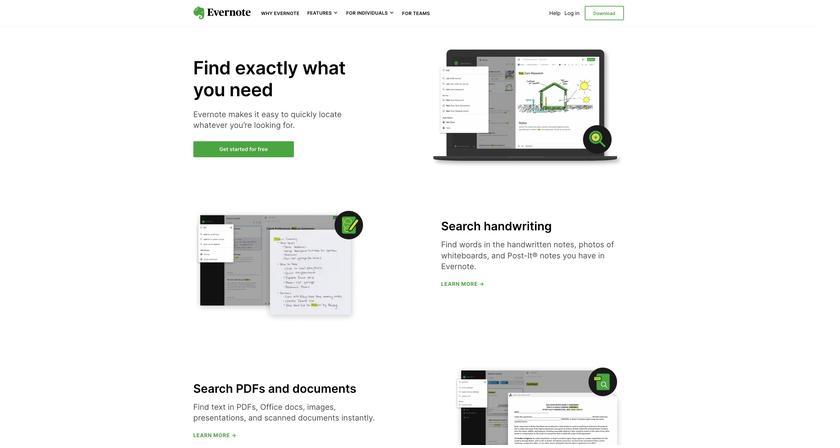 Task type: describe. For each thing, give the bounding box(es) containing it.
find for find exactly what you need
[[193, 57, 231, 79]]

evernote inside evernote makes it easy to quickly locate whatever you're looking for.
[[193, 110, 226, 119]]

learn more → for pdfs
[[193, 432, 237, 438]]

individuals
[[357, 10, 388, 16]]

images,
[[307, 402, 336, 412]]

more for pdfs
[[213, 432, 230, 438]]

for individuals
[[346, 10, 388, 16]]

handwriting
[[484, 219, 552, 233]]

docs,
[[285, 402, 305, 412]]

notes
[[540, 251, 561, 260]]

photos
[[579, 240, 605, 249]]

pdfs
[[236, 381, 265, 396]]

it
[[255, 110, 259, 119]]

evernote logo image
[[193, 7, 251, 20]]

you inside find exactly what you need
[[193, 79, 225, 101]]

for teams
[[402, 10, 430, 16]]

→ for handwriting
[[479, 280, 485, 287]]

→ for pdfs
[[231, 432, 237, 438]]

exactly
[[235, 57, 298, 79]]

started
[[230, 146, 248, 152]]

in left the at right bottom
[[484, 240, 491, 249]]

for teams link
[[402, 10, 430, 16]]

handwriting search feature evernote image
[[193, 209, 363, 323]]

to
[[281, 110, 289, 119]]

easy
[[262, 110, 279, 119]]

in inside find text in pdfs, office docs, images, presentations, and scanned documents instantly.
[[228, 402, 234, 412]]

for for for individuals
[[346, 10, 356, 16]]

handwritten
[[507, 240, 552, 249]]

find text in pdfs, office docs, images, presentations, and scanned documents instantly.
[[193, 402, 375, 423]]

evernote search feature showcase image
[[431, 47, 624, 168]]

instantly.
[[342, 413, 375, 423]]

0 vertical spatial documents
[[292, 381, 356, 396]]

features button
[[307, 10, 338, 16]]

scanned
[[264, 413, 296, 423]]

search handwriting
[[441, 219, 552, 233]]

makes
[[228, 110, 252, 119]]

and inside find words in the handwritten notes, photos of whiteboards, and post-it® notes you have in evernote.
[[492, 251, 505, 260]]

for
[[249, 146, 257, 152]]

for for for teams
[[402, 10, 412, 16]]

get started for free
[[219, 146, 268, 152]]

features
[[307, 10, 332, 16]]

download
[[593, 10, 615, 16]]

evernote makes it easy to quickly locate whatever you're looking for.
[[193, 110, 342, 130]]

search for search pdfs and documents
[[193, 381, 233, 396]]

find for find words in the handwritten notes, photos of whiteboards, and post-it® notes you have in evernote.
[[441, 240, 457, 249]]

get
[[219, 146, 228, 152]]

quickly
[[291, 110, 317, 119]]

more for handwriting
[[461, 280, 478, 287]]

learn more → link for pdfs
[[193, 432, 237, 438]]

teams
[[413, 10, 430, 16]]

need
[[230, 79, 273, 101]]

why
[[261, 10, 273, 16]]

get started for free link
[[193, 141, 294, 157]]

log
[[565, 10, 574, 16]]

in right log
[[575, 10, 580, 16]]

learn for search handwriting
[[441, 280, 460, 287]]

for.
[[283, 120, 295, 130]]

office
[[260, 402, 283, 412]]



Task type: locate. For each thing, give the bounding box(es) containing it.
0 horizontal spatial you
[[193, 79, 225, 101]]

learn more → link down the presentations,
[[193, 432, 237, 438]]

find
[[193, 57, 231, 79], [441, 240, 457, 249], [193, 402, 209, 412]]

you inside find words in the handwritten notes, photos of whiteboards, and post-it® notes you have in evernote.
[[563, 251, 576, 260]]

0 vertical spatial →
[[479, 280, 485, 287]]

find exactly what you need
[[193, 57, 346, 101]]

learn more → link
[[441, 280, 485, 287], [193, 432, 237, 438]]

0 vertical spatial search
[[441, 219, 481, 233]]

learn more → link down evernote.
[[441, 280, 485, 287]]

learn down the presentations,
[[193, 432, 212, 438]]

have
[[579, 251, 596, 260]]

1 vertical spatial learn more → link
[[193, 432, 237, 438]]

1 vertical spatial learn
[[193, 432, 212, 438]]

1 horizontal spatial and
[[268, 381, 290, 396]]

1 vertical spatial →
[[231, 432, 237, 438]]

of
[[607, 240, 614, 249]]

text
[[211, 402, 226, 412]]

find words in the handwritten notes, photos of whiteboards, and post-it® notes you have in evernote.
[[441, 240, 614, 271]]

pdfs,
[[237, 402, 258, 412]]

log in
[[565, 10, 580, 16]]

search pdfs and documents
[[193, 381, 356, 396]]

1 horizontal spatial evernote
[[274, 10, 300, 16]]

free
[[258, 146, 268, 152]]

1 horizontal spatial you
[[563, 251, 576, 260]]

whiteboards,
[[441, 251, 489, 260]]

1 vertical spatial learn more →
[[193, 432, 237, 438]]

learn for search pdfs and documents
[[193, 432, 212, 438]]

you're
[[230, 120, 252, 130]]

1 vertical spatial search
[[193, 381, 233, 396]]

locate
[[319, 110, 342, 119]]

0 vertical spatial more
[[461, 280, 478, 287]]

1 vertical spatial documents
[[298, 413, 339, 423]]

learn
[[441, 280, 460, 287], [193, 432, 212, 438]]

evernote right why
[[274, 10, 300, 16]]

→
[[479, 280, 485, 287], [231, 432, 237, 438]]

find for find text in pdfs, office docs, images, presentations, and scanned documents instantly.
[[193, 402, 209, 412]]

whatever
[[193, 120, 228, 130]]

1 vertical spatial you
[[563, 251, 576, 260]]

search up words
[[441, 219, 481, 233]]

find inside find exactly what you need
[[193, 57, 231, 79]]

learn more → down the presentations,
[[193, 432, 237, 438]]

0 horizontal spatial learn more →
[[193, 432, 237, 438]]

presentations,
[[193, 413, 246, 423]]

documents
[[292, 381, 356, 396], [298, 413, 339, 423]]

0 horizontal spatial learn
[[193, 432, 212, 438]]

learn down evernote.
[[441, 280, 460, 287]]

1 vertical spatial more
[[213, 432, 230, 438]]

2 vertical spatial find
[[193, 402, 209, 412]]

notes,
[[554, 240, 577, 249]]

download link
[[585, 6, 624, 20]]

you
[[193, 79, 225, 101], [563, 251, 576, 260]]

looking
[[254, 120, 281, 130]]

in right have
[[598, 251, 605, 260]]

0 horizontal spatial learn more → link
[[193, 432, 237, 438]]

0 horizontal spatial evernote
[[193, 110, 226, 119]]

learn more → link for handwriting
[[441, 280, 485, 287]]

evernote up whatever
[[193, 110, 226, 119]]

1 vertical spatial evernote
[[193, 110, 226, 119]]

find inside find words in the handwritten notes, photos of whiteboards, and post-it® notes you have in evernote.
[[441, 240, 457, 249]]

more down the presentations,
[[213, 432, 230, 438]]

for individuals button
[[346, 10, 394, 16]]

it®
[[528, 251, 538, 260]]

and inside find text in pdfs, office docs, images, presentations, and scanned documents instantly.
[[248, 413, 262, 423]]

in
[[575, 10, 580, 16], [484, 240, 491, 249], [598, 251, 605, 260], [228, 402, 234, 412]]

and up office
[[268, 381, 290, 396]]

0 vertical spatial find
[[193, 57, 231, 79]]

0 horizontal spatial and
[[248, 413, 262, 423]]

for
[[346, 10, 356, 16], [402, 10, 412, 16]]

search for search handwriting
[[441, 219, 481, 233]]

and
[[492, 251, 505, 260], [268, 381, 290, 396], [248, 413, 262, 423]]

learn more → down evernote.
[[441, 280, 485, 287]]

0 horizontal spatial for
[[346, 10, 356, 16]]

1 horizontal spatial learn
[[441, 280, 460, 287]]

the
[[493, 240, 505, 249]]

for left teams
[[402, 10, 412, 16]]

more down evernote.
[[461, 280, 478, 287]]

and down pdfs,
[[248, 413, 262, 423]]

find inside find text in pdfs, office docs, images, presentations, and scanned documents instantly.
[[193, 402, 209, 412]]

documents inside find text in pdfs, office docs, images, presentations, and scanned documents instantly.
[[298, 413, 339, 423]]

0 vertical spatial you
[[193, 79, 225, 101]]

1 horizontal spatial →
[[479, 280, 485, 287]]

0 vertical spatial learn more → link
[[441, 280, 485, 287]]

2 horizontal spatial and
[[492, 251, 505, 260]]

words
[[459, 240, 482, 249]]

1 vertical spatial and
[[268, 381, 290, 396]]

and down the at right bottom
[[492, 251, 505, 260]]

search up text
[[193, 381, 233, 396]]

0 horizontal spatial more
[[213, 432, 230, 438]]

why evernote
[[261, 10, 300, 16]]

for inside button
[[346, 10, 356, 16]]

0 horizontal spatial search
[[193, 381, 233, 396]]

help link
[[549, 10, 561, 16]]

0 horizontal spatial →
[[231, 432, 237, 438]]

1 horizontal spatial learn more →
[[441, 280, 485, 287]]

evernote
[[274, 10, 300, 16], [193, 110, 226, 119]]

post-
[[508, 251, 528, 260]]

what
[[302, 57, 346, 79]]

in right text
[[228, 402, 234, 412]]

evernote.
[[441, 262, 476, 271]]

0 vertical spatial and
[[492, 251, 505, 260]]

1 vertical spatial find
[[441, 240, 457, 249]]

search
[[441, 219, 481, 233], [193, 381, 233, 396]]

documents down images,
[[298, 413, 339, 423]]

more
[[461, 280, 478, 287], [213, 432, 230, 438]]

search pdf evernote feature image
[[454, 365, 624, 445]]

1 horizontal spatial more
[[461, 280, 478, 287]]

0 vertical spatial evernote
[[274, 10, 300, 16]]

0 vertical spatial learn
[[441, 280, 460, 287]]

help
[[549, 10, 561, 16]]

learn more →
[[441, 280, 485, 287], [193, 432, 237, 438]]

log in link
[[565, 10, 580, 16]]

1 horizontal spatial search
[[441, 219, 481, 233]]

why evernote link
[[261, 10, 300, 16]]

learn more → for handwriting
[[441, 280, 485, 287]]

1 horizontal spatial learn more → link
[[441, 280, 485, 287]]

2 vertical spatial and
[[248, 413, 262, 423]]

1 horizontal spatial for
[[402, 10, 412, 16]]

for left individuals
[[346, 10, 356, 16]]

0 vertical spatial learn more →
[[441, 280, 485, 287]]

documents up images,
[[292, 381, 356, 396]]



Task type: vqa. For each thing, say whether or not it's contained in the screenshot.
bottom do
no



